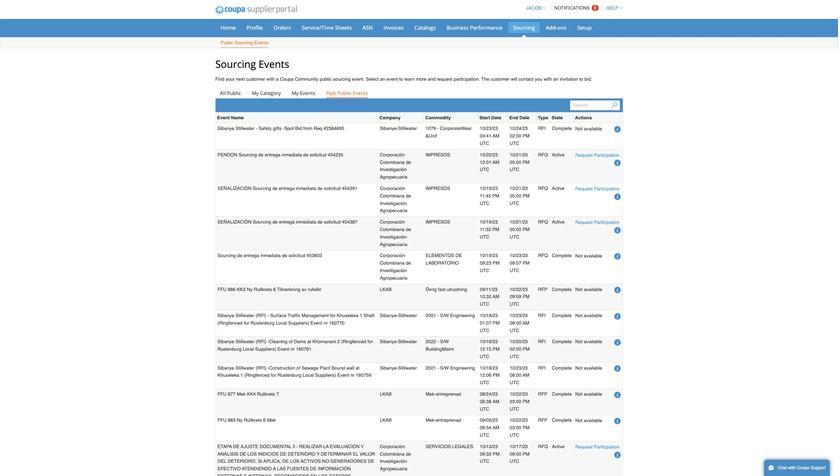 Task type: describe. For each thing, give the bounding box(es) containing it.
08/24/23
[[480, 392, 498, 397]]

rfp for 09/11/23 10:32 am utc
[[539, 287, 548, 292]]

am for ffu 886 kk3 ny rullkrets 6 tillverkning av rullsikt
[[493, 294, 500, 300]]

10/20/23 for 02:00
[[510, 340, 528, 345]]

utc right 10/19/23 11:45 pm utc
[[510, 201, 520, 206]]

my for my events
[[292, 90, 299, 97]]

for inside sibanye stillwater (rfi) -construction of sewage plant bound wall at khuseleka 1 (ringfenced for rustenburg local suppliers) event nr 160759
[[271, 373, 276, 379]]

pm inside 10/22/23 09:59 pm utc
[[523, 294, 530, 300]]

10/20/23 for 12:01
[[480, 152, 498, 158]]

performance
[[470, 24, 503, 31]]

de down valor
[[368, 459, 375, 465]]

not available for 10/23/23 04:41 am utc
[[576, 126, 603, 131]]

event inside "sibanye stillwater (rfi) - surface traffic management for khuseleka 1 shaft (ringfenced for rustenburg local suppliers) event nr 160770"
[[311, 321, 323, 326]]

1 customer from the left
[[246, 77, 265, 82]]

de up análisis
[[233, 445, 240, 450]]

utc inside 10/20/23 12:01 am utc
[[480, 167, 490, 173]]

participation for 10/19/23 11:32 pm utc
[[594, 220, 620, 225]]

event.
[[352, 77, 365, 82]]

- inside 1079 - corporatewear &unif
[[438, 126, 439, 131]]

request participation for 10/19/23 11:45 pm utc
[[576, 186, 620, 192]]

2022 - s/w buildingmaint
[[426, 340, 454, 352]]

utc inside 10/23/23 04:41 am utc
[[480, 141, 490, 146]]

not available for 10/19/23 09:23 pm utc
[[576, 253, 603, 259]]

dams
[[294, 340, 306, 345]]

name
[[231, 115, 244, 121]]

active for 10/19/23 11:45 pm utc
[[552, 186, 565, 191]]

local inside "sibanye stillwater (rfi) - surface traffic management for khuseleka 1 shaft (ringfenced for rustenburg local suppliers) event nr 160770"
[[276, 321, 287, 326]]

not for 10/18/23 12:15 pm utc
[[576, 340, 583, 345]]

nr inside "sibanye stillwater (rfi) - surface traffic management for khuseleka 1 shaft (ringfenced for rustenburg local suppliers) event nr 160770"
[[324, 321, 328, 326]]

start
[[480, 115, 490, 121]]

lkab for 09/05/23 08:54 am utc
[[380, 418, 392, 424]]

jacob
[[526, 5, 542, 11]]

de up las
[[283, 459, 289, 465]]

rfp for 09/05/23 08:54 am utc
[[539, 418, 548, 424]]

nr inside sibanye stillwater (rfi) -cleaning of dams at khomanani 2 (ringfenced for rustenburg local suppliers) event nr 160761
[[291, 347, 295, 352]]

0 vertical spatial los
[[248, 452, 257, 457]]

event inside button
[[217, 115, 230, 121]]

and
[[428, 77, 436, 82]]

chat
[[778, 466, 787, 471]]

investigación for pendon sourcing de entrega inmediata de solicitud 454235
[[380, 167, 407, 173]]

de inside elementos de laboratorio
[[456, 253, 462, 259]]

#2364695
[[324, 126, 345, 131]]

for up 160770
[[330, 313, 336, 319]]

pm inside 10/19/23 09:23 pm utc
[[493, 261, 500, 266]]

for inside sibanye stillwater (rfi) -cleaning of dams at khomanani 2 (ringfenced for rustenburg local suppliers) event nr 160761
[[368, 340, 373, 345]]

10/18/23 12:15 pm utc
[[480, 340, 500, 360]]

not available for 09/11/23 10:32 am utc
[[576, 287, 603, 292]]

12:15
[[480, 347, 492, 352]]

will
[[511, 77, 518, 82]]

09:00
[[510, 452, 522, 457]]

10/23/23 for 10/19/23 09:23 pm utc
[[510, 253, 528, 259]]

not available for 09/05/23 08:54 am utc
[[576, 418, 603, 424]]

0 horizontal spatial with
[[267, 77, 275, 82]]

find your next customer with a coupa community public sourcing event. select an event to learn more and request participation. the customer will contact you with an invitation to bid.
[[215, 77, 592, 82]]

ffu for ffu 877 mek kk4 rullkrets 7
[[218, 392, 227, 397]]

the
[[482, 77, 490, 82]]

entrega up kk3
[[244, 253, 260, 259]]

de up the deterioro,
[[240, 452, 246, 457]]

sibanye for sibanye stillwater (rfi) - surface traffic management for khuseleka 1 shaft (ringfenced for rustenburg local suppliers) event nr 160770
[[218, 313, 234, 319]]

add-ons
[[546, 24, 567, 31]]

- down fast
[[438, 313, 439, 319]]

sibanye stillwater - safety gifts -spot bid from req #2364695
[[218, 126, 345, 131]]

public
[[320, 77, 332, 82]]

1 horizontal spatial with
[[544, 77, 552, 82]]

events down the profile link
[[254, 40, 269, 45]]

request for 10/13/23 09:32 pm utc
[[576, 445, 593, 450]]

for down kk3
[[244, 321, 249, 326]]

fuentes
[[287, 467, 309, 472]]

active for 10/13/23 09:32 pm utc
[[552, 445, 565, 450]]

notifications
[[555, 5, 590, 11]]

actions button
[[575, 114, 592, 122]]

01:07
[[480, 321, 492, 326]]

learn
[[405, 77, 415, 82]]

nr inside sibanye stillwater (rfi) -construction of sewage plant bound wall at khuseleka 1 (ringfenced for rustenburg local suppliers) event nr 160759
[[351, 373, 355, 379]]

utc up the "10/20/23 02:00 pm utc" at right
[[510, 328, 520, 334]]

09:23
[[480, 261, 492, 266]]

public for past
[[337, 90, 352, 97]]

454387
[[342, 220, 358, 225]]

utc inside 09/11/23 10:32 am utc
[[480, 302, 490, 307]]

pm inside the "10/20/23 02:00 pm utc"
[[523, 347, 530, 352]]

10/23/23 08:00 am utc for 10/18/23 12:06 pm utc
[[510, 366, 530, 386]]

rfq for 10/19/23 09:23 pm utc
[[539, 253, 548, 259]]

utc inside 10/22/23 09:59 pm utc
[[510, 302, 520, 307]]

investigación for sourcing de entrega inmediata de solicitud 453603
[[380, 268, 407, 274]]

catalogs
[[415, 24, 436, 31]]

setup link
[[573, 22, 597, 33]]

impresos for 10/19/23 11:45 pm utc
[[426, 186, 451, 191]]

service/time
[[302, 24, 334, 31]]

- inside sibanye stillwater (rfi) -cleaning of dams at khomanani 2 (ringfenced for rustenburg local suppliers) event nr 160761
[[268, 340, 269, 345]]

2 to from the left
[[580, 77, 584, 82]]

rfi for 10/18/23 12:06 pm utc
[[539, 366, 546, 371]]

impresos for 10/20/23 12:01 am utc
[[426, 152, 451, 158]]

utc right 08/24/23 06:38 am utc
[[510, 407, 520, 412]]

tab list containing all public
[[215, 88, 623, 98]]

de down documental
[[280, 452, 287, 457]]

agropecuaria for sourcing de entrega inmediata de solicitud 453603
[[380, 276, 408, 281]]

profile link
[[242, 22, 268, 33]]

with inside "button"
[[789, 466, 796, 471]]

past public events link
[[322, 88, 373, 98]]

colombiana for pendon sourcing de entrega inmediata de solicitud 454235
[[380, 160, 405, 165]]

si
[[258, 459, 262, 465]]

09/05/23 08:54 am utc
[[480, 418, 500, 439]]

bound
[[332, 366, 345, 371]]

sewage
[[302, 366, 319, 371]]

utc inside the "10/20/23 02:00 pm utc"
[[510, 354, 520, 360]]

rustenburg inside "sibanye stillwater (rfi) - surface traffic management for khuseleka 1 shaft (ringfenced for rustenburg local suppliers) event nr 160770"
[[251, 321, 275, 326]]

all public link
[[215, 88, 246, 98]]

1 horizontal spatial ny
[[247, 287, 253, 292]]

sibanye- for sibanye stillwater (rfi) -cleaning of dams at khomanani 2 (ringfenced for rustenburg local suppliers) event nr 160761
[[380, 340, 398, 345]]

2 vertical spatial rullkrets
[[244, 418, 262, 424]]

utc inside 10/19/23 09:23 pm utc
[[480, 268, 490, 274]]

of for construction
[[297, 366, 301, 371]]

etapa
[[218, 445, 232, 450]]

s/w for 10/18/23 12:06 pm utc
[[440, 366, 449, 371]]

kk4
[[247, 392, 256, 397]]

khuseleka inside sibanye stillwater (rfi) -construction of sewage plant bound wall at khuseleka 1 (ringfenced for rustenburg local suppliers) event nr 160759
[[218, 373, 239, 379]]

public down home link in the left of the page
[[221, 40, 234, 45]]

sibanye-stillwater for sibanye stillwater (rfi) -construction of sewage plant bound wall at khuseleka 1 (ringfenced for rustenburg local suppliers) event nr 160759
[[380, 366, 417, 371]]

0 horizontal spatial ny
[[237, 418, 243, 424]]

am down 10/22/23 09:59 pm utc
[[523, 321, 530, 326]]

business performance link
[[442, 22, 508, 33]]

10/18/23 for 01:07
[[480, 313, 498, 319]]

home link
[[216, 22, 241, 33]]

sibanye- for sibanye stillwater - safety gifts -spot bid from req #2364695
[[380, 126, 398, 131]]

sourcing
[[333, 77, 351, 82]]

construction
[[269, 366, 295, 371]]

11:32
[[480, 227, 491, 232]]

service/time sheets link
[[297, 22, 357, 33]]

877
[[228, 392, 236, 397]]

request participation button for 10/19/23 11:45 pm utc
[[576, 185, 620, 193]]

10/21/23 05:00 pm utc for 10/19/23 11:32 pm utc
[[510, 220, 530, 240]]

complete for 10/18/23 01:07 pm utc
[[552, 313, 572, 319]]

business performance
[[447, 24, 503, 31]]

asn
[[363, 24, 373, 31]]

utc inside 10/18/23 12:06 pm utc
[[480, 381, 490, 386]]

pm inside 10/23/23 09:07 pm utc
[[523, 261, 530, 266]]

at inside sibanye stillwater (rfi) -construction of sewage plant bound wall at khuseleka 1 (ringfenced for rustenburg local suppliers) event nr 160759
[[356, 366, 360, 371]]

pm inside 10/18/23 12:06 pm utc
[[493, 373, 500, 379]]

utc inside 09/05/23 08:54 am utc
[[480, 433, 490, 439]]

sibanye for sibanye stillwater - safety gifts -spot bid from req #2364695
[[218, 126, 234, 131]]

available for 08/24/23 06:38 am utc
[[584, 392, 603, 397]]

request for 10/19/23 11:45 pm utc
[[576, 186, 593, 192]]

corporatewear
[[440, 126, 472, 131]]

my for my category
[[252, 90, 259, 97]]

10/23/23 09:07 pm utc
[[510, 253, 530, 274]]

date for end date
[[520, 115, 530, 121]]

09:59
[[510, 294, 522, 300]]

actions
[[575, 115, 592, 121]]

rfq for 10/13/23 09:32 pm utc
[[539, 445, 548, 450]]

rullsikt
[[308, 287, 321, 292]]

utc up 10/17/23
[[510, 433, 520, 439]]

1 inside "sibanye stillwater (rfi) - surface traffic management for khuseleka 1 shaft (ringfenced for rustenburg local suppliers) event nr 160770"
[[360, 313, 363, 319]]

engineering for 10/18/23 01:07 pm utc
[[451, 313, 475, 319]]

request participation for 10/20/23 12:01 am utc
[[576, 153, 620, 158]]

utc inside 08/24/23 06:38 am utc
[[480, 407, 490, 412]]

available for 09/11/23 10:32 am utc
[[584, 287, 603, 292]]

señalización sourcing de entrega inmediata de solicitud 454387
[[218, 220, 358, 225]]

- inside sibanye stillwater (rfi) -construction of sewage plant bound wall at khuseleka 1 (ringfenced for rustenburg local suppliers) event nr 160759
[[268, 366, 269, 371]]

invoices link
[[379, 22, 409, 33]]

1 horizontal spatial mek
[[267, 418, 276, 424]]

colombiana for sourcing de entrega inmediata de solicitud 453603
[[380, 261, 405, 266]]

indicios
[[258, 452, 279, 457]]

home
[[221, 24, 236, 31]]

inmediata for 454235
[[282, 152, 302, 158]]

bid.
[[585, 77, 592, 82]]

lkab for 08/24/23 06:38 am utc
[[380, 392, 392, 397]]

886
[[228, 287, 236, 292]]

12:06
[[480, 373, 492, 379]]

lkab for 09/11/23 10:32 am utc
[[380, 287, 392, 292]]

pm inside 10/18/23 01:07 pm utc
[[493, 321, 500, 326]]

utc inside 10/13/23 09:32 pm utc
[[480, 459, 490, 465]]

pm inside the 10/18/23 12:15 pm utc
[[493, 347, 500, 352]]

2 vertical spatial los
[[319, 474, 328, 477]]

events down event.
[[353, 90, 368, 97]]

10/23/23 for 10/18/23 01:07 pm utc
[[510, 313, 528, 319]]

utc right 10/18/23 12:06 pm utc
[[510, 381, 520, 386]]

1079 - corporatewear &unif
[[426, 126, 472, 139]]

- down buildingmaint
[[438, 366, 439, 371]]

sibanye-stillwater for sibanye stillwater (rfi) - surface traffic management for khuseleka 1 shaft (ringfenced for rustenburg local suppliers) event nr 160770
[[380, 313, 417, 319]]

state button
[[552, 114, 563, 122]]

ffu 886 kk3 ny rullkrets 6 tillverkning av rullsikt
[[218, 287, 321, 292]]

(rfi) for cleaning
[[256, 340, 266, 345]]

stillwater inside sibanye stillwater (rfi) -cleaning of dams at khomanani 2 (ringfenced for rustenburg local suppliers) event nr 160761
[[236, 340, 255, 345]]

09:32
[[480, 452, 492, 457]]

add-ons link
[[542, 22, 572, 33]]

utc inside 10/18/23 01:07 pm utc
[[480, 328, 490, 334]]

2001 for 10/18/23 01:07 pm utc
[[426, 313, 436, 319]]

ajuste
[[241, 445, 259, 450]]

del
[[218, 459, 227, 465]]

solicitud for 454391
[[324, 186, 341, 191]]

ffu 877 mek kk4 rullkrets 7
[[218, 392, 279, 397]]

10/23/23 for 10/18/23 12:06 pm utc
[[510, 366, 528, 371]]

not for 10/23/23 04:41 am utc
[[576, 126, 583, 131]]

entreprenad for 08/24/23
[[436, 392, 461, 397]]

coupa inside "button"
[[797, 466, 810, 471]]

08:00 for 10/18/23 01:07 pm utc
[[510, 321, 522, 326]]

utc inside 10/24/23 02:00 pm utc
[[510, 141, 520, 146]]

rustenburg inside sibanye stillwater (rfi) -cleaning of dams at khomanani 2 (ringfenced for rustenburg local suppliers) event nr 160761
[[218, 347, 242, 352]]

generadores
[[331, 459, 367, 465]]

next
[[236, 77, 245, 82]]

help
[[607, 5, 619, 11]]

not for 08/24/23 06:38 am utc
[[576, 392, 583, 397]]

bid
[[295, 126, 302, 131]]

not for 10/19/23 09:23 pm utc
[[576, 253, 583, 259]]

- inside etapa de ajuste documental ll - realizar la evaluación y análisis de los indicios de deterioro y determinar el valor del deterioro, si aplica, de los activos no generadores de efectivo atendiendo a las fuentes de información externas e internas, reconocidos en los est
[[297, 445, 298, 450]]

management
[[302, 313, 329, 319]]

2 an from the left
[[554, 77, 559, 82]]

event name
[[217, 115, 244, 121]]

- left safety
[[256, 126, 257, 131]]

de up en
[[310, 467, 317, 472]]

1 horizontal spatial 6
[[273, 287, 276, 292]]

10/19/23 for 09:23
[[480, 253, 498, 259]]

- inside 2022 - s/w buildingmaint
[[438, 340, 439, 345]]

sibanye stillwater (rfi) -cleaning of dams at khomanani 2 (ringfenced for rustenburg local suppliers) event nr 160761
[[218, 340, 373, 352]]

mek-entreprenad for 09/05/23 08:54 am utc
[[426, 418, 461, 424]]

utc inside 10/19/23 11:32 pm utc
[[480, 235, 490, 240]]

your
[[226, 77, 235, 82]]

övrig
[[426, 287, 437, 292]]

start date
[[480, 115, 502, 121]]

req
[[314, 126, 323, 131]]

suppliers) inside "sibanye stillwater (rfi) - surface traffic management for khuseleka 1 shaft (ringfenced for rustenburg local suppliers) event nr 160770"
[[288, 321, 309, 326]]

pm inside 10/19/23 11:45 pm utc
[[493, 193, 500, 199]]

not for 10/18/23 01:07 pm utc
[[576, 313, 583, 319]]

señalización sourcing de entrega inmediata de solicitud 454391
[[218, 186, 358, 191]]

10/23/23 08:00 am utc for 10/18/23 01:07 pm utc
[[510, 313, 530, 334]]

end date
[[510, 115, 530, 121]]

available for 10/23/23 04:41 am utc
[[584, 126, 603, 131]]

1079
[[426, 126, 436, 131]]

10/22/23 09:59 pm utc
[[510, 287, 530, 307]]

e
[[244, 474, 247, 477]]

utc right 10/19/23 11:32 pm utc
[[510, 235, 520, 240]]

10/18/23 01:07 pm utc
[[480, 313, 500, 334]]

corporación for señalización sourcing de entrega inmediata de solicitud 454387
[[380, 220, 405, 225]]

asn link
[[358, 22, 378, 33]]

pendon sourcing de entrega inmediata de solicitud 454235
[[218, 152, 344, 158]]

pm inside 10/17/23 09:00 pm utc
[[523, 452, 530, 457]]

08/24/23 06:38 am utc
[[480, 392, 500, 412]]

0 vertical spatial mek
[[237, 392, 246, 397]]



Task type: locate. For each thing, give the bounding box(es) containing it.
search image
[[612, 102, 618, 109]]

(rfi) inside sibanye stillwater (rfi) -construction of sewage plant bound wall at khuseleka 1 (ringfenced for rustenburg local suppliers) event nr 160759
[[256, 366, 266, 371]]

utc down 09:32
[[480, 459, 490, 465]]

request participation button
[[576, 152, 620, 159], [576, 185, 620, 193], [576, 219, 620, 226], [576, 444, 620, 451]]

rustenburg
[[251, 321, 275, 326], [218, 347, 242, 352], [278, 373, 302, 379]]

0 vertical spatial at
[[308, 340, 311, 345]]

sourcing de entrega inmediata de solicitud 453603
[[218, 253, 322, 259]]

2 horizontal spatial nr
[[351, 373, 355, 379]]

1 vertical spatial 2001 - s/w  engineering
[[426, 366, 475, 371]]

de
[[258, 152, 264, 158], [303, 152, 309, 158], [406, 160, 411, 165], [273, 186, 278, 191], [318, 186, 323, 191], [406, 193, 411, 199], [273, 220, 278, 225], [318, 220, 323, 225], [406, 227, 411, 232], [237, 253, 242, 259], [282, 253, 287, 259], [406, 261, 411, 266], [406, 452, 411, 457]]

internas,
[[248, 474, 273, 477]]

1 vertical spatial mek-
[[426, 418, 436, 424]]

ny right 883
[[237, 418, 243, 424]]

0 vertical spatial 10/22/23
[[510, 287, 528, 292]]

request participation button for 10/13/23 09:32 pm utc
[[576, 444, 620, 451]]

coupa supplier portal image
[[210, 1, 302, 19]]

corporación colombiana de investigación agropecuaria for pendon sourcing de entrega inmediata de solicitud 454235
[[380, 152, 411, 180]]

state
[[552, 115, 563, 121]]

1 vertical spatial 6
[[263, 418, 266, 424]]

utc right the 10/18/23 12:15 pm utc
[[510, 354, 520, 360]]

05:00 right 10/19/23 11:45 pm utc
[[510, 193, 522, 199]]

2 request participation from the top
[[576, 186, 620, 192]]

2 sibanye-stillwater from the top
[[380, 313, 417, 319]]

0 horizontal spatial mek
[[237, 392, 246, 397]]

10/23/23 08:00 am utc down the "10/20/23 02:00 pm utc" at right
[[510, 366, 530, 386]]

10/20/23 inside the "10/20/23 02:00 pm utc"
[[510, 340, 528, 345]]

0 vertical spatial 10/18/23
[[480, 313, 498, 319]]

2001 up 2022
[[426, 313, 436, 319]]

1 vertical spatial 02:00
[[510, 347, 522, 352]]

2 vertical spatial 10/21/23
[[510, 220, 528, 225]]

6
[[273, 287, 276, 292], [263, 418, 266, 424]]

engineering for 10/18/23 12:06 pm utc
[[451, 366, 475, 371]]

453603
[[307, 253, 322, 259]]

2001 - s/w  engineering for 10/18/23 12:06 pm utc
[[426, 366, 475, 371]]

1 corporación colombiana de investigación agropecuaria from the top
[[380, 152, 411, 180]]

public for all
[[227, 90, 241, 97]]

2001 - s/w  engineering down "övrig fast utrustning"
[[426, 313, 475, 319]]

date inside end date button
[[520, 115, 530, 121]]

pm inside 10/24/23 02:00 pm utc
[[523, 133, 530, 139]]

realizar
[[299, 445, 322, 450]]

2 10/22/23 03:00 pm utc from the top
[[510, 418, 530, 439]]

1 sibanye from the top
[[218, 126, 234, 131]]

agropecuaria for pendon sourcing de entrega inmediata de solicitud 454235
[[380, 175, 408, 180]]

6 complete from the top
[[552, 366, 572, 371]]

2 vertical spatial 10/19/23
[[480, 253, 498, 259]]

10/23/23 inside 10/23/23 04:41 am utc
[[480, 126, 498, 131]]

0 vertical spatial lkab
[[380, 287, 392, 292]]

10/23/23 up 09:07
[[510, 253, 528, 259]]

solicitud
[[310, 152, 327, 158], [324, 186, 341, 191], [324, 220, 341, 225], [289, 253, 306, 259]]

1 10/21/23 from the top
[[510, 152, 528, 158]]

solicitud for 454387
[[324, 220, 341, 225]]

events
[[254, 40, 269, 45], [259, 57, 289, 71], [300, 90, 316, 97], [353, 90, 368, 97]]

khuseleka up 160770
[[337, 313, 359, 319]]

utc inside 10/17/23 09:00 pm utc
[[510, 459, 520, 465]]

mek up documental
[[267, 418, 276, 424]]

1 date from the left
[[492, 115, 502, 121]]

2 2001 from the top
[[426, 366, 436, 371]]

0 vertical spatial suppliers)
[[288, 321, 309, 326]]

5 corporación from the top
[[380, 445, 405, 450]]

señalización for señalización sourcing de entrega inmediata de solicitud 454391
[[218, 186, 252, 191]]

10/23/23 08:00 am utc down 10/22/23 09:59 pm utc
[[510, 313, 530, 334]]

request for 10/20/23 12:01 am utc
[[576, 153, 593, 158]]

10/22/23 for 09/11/23 10:32 am utc
[[510, 287, 528, 292]]

ffu left 877
[[218, 392, 227, 397]]

de up laboratorio
[[456, 253, 462, 259]]

05:00 right 10/19/23 11:32 pm utc
[[510, 227, 522, 232]]

not for 09/11/23 10:32 am utc
[[576, 287, 583, 292]]

0 vertical spatial 2001
[[426, 313, 436, 319]]

s/w for 10/18/23 12:15 pm utc
[[440, 340, 449, 345]]

- right 1079
[[438, 126, 439, 131]]

(ringfenced inside sibanye stillwater (rfi) -construction of sewage plant bound wall at khuseleka 1 (ringfenced for rustenburg local suppliers) event nr 160759
[[245, 373, 270, 379]]

to
[[400, 77, 403, 82], [580, 77, 584, 82]]

evaluación
[[330, 445, 360, 450]]

servicios
[[426, 445, 451, 450]]

3 ffu from the top
[[218, 418, 227, 424]]

10/21/23 05:00 pm utc for 10/19/23 11:45 pm utc
[[510, 186, 530, 206]]

1 not from the top
[[576, 126, 583, 131]]

participation for 10/20/23 12:01 am utc
[[594, 153, 620, 158]]

s/w down "övrig fast utrustning"
[[440, 313, 449, 319]]

at inside sibanye stillwater (rfi) -cleaning of dams at khomanani 2 (ringfenced for rustenburg local suppliers) event nr 160761
[[308, 340, 311, 345]]

solicitud for 454235
[[310, 152, 327, 158]]

navigation containing notifications 0
[[523, 1, 623, 15]]

10/21/23 05:00 pm utc right 10/19/23 11:32 pm utc
[[510, 220, 530, 240]]

engineering down utrustning
[[451, 313, 475, 319]]

1 vertical spatial of
[[297, 366, 301, 371]]

utc down 10:32
[[480, 302, 490, 307]]

local inside sibanye stillwater (rfi) -construction of sewage plant bound wall at khuseleka 1 (ringfenced for rustenburg local suppliers) event nr 160759
[[303, 373, 314, 379]]

end date button
[[510, 114, 530, 122]]

am for pendon sourcing de entrega inmediata de solicitud 454235
[[493, 160, 500, 165]]

date for start date
[[492, 115, 502, 121]]

1 horizontal spatial 10/20/23
[[510, 340, 528, 345]]

1 vertical spatial 10/23/23 08:00 am utc
[[510, 366, 530, 386]]

stillwater inside "sibanye stillwater (rfi) - surface traffic management for khuseleka 1 shaft (ringfenced for rustenburg local suppliers) event nr 160770"
[[236, 313, 255, 319]]

2 vertical spatial rustenburg
[[278, 373, 302, 379]]

1 horizontal spatial customer
[[491, 77, 510, 82]]

0 vertical spatial 6
[[273, 287, 276, 292]]

10/21/23 05:00 pm utc for 10/20/23 12:01 am utc
[[510, 152, 530, 173]]

solicitud left 454391
[[324, 186, 341, 191]]

1 mek- from the top
[[426, 392, 436, 397]]

2 rfp from the top
[[539, 392, 548, 397]]

1 03:00 from the top
[[510, 399, 522, 405]]

participation.
[[454, 77, 480, 82]]

1 vertical spatial señalización
[[218, 220, 252, 225]]

8 available from the top
[[584, 418, 603, 424]]

2 participation from the top
[[594, 186, 620, 192]]

03:00 for 08/24/23
[[510, 399, 522, 405]]

10/17/23
[[510, 445, 528, 450]]

6 available from the top
[[584, 366, 603, 371]]

sibanye inside sibanye stillwater (rfi) -construction of sewage plant bound wall at khuseleka 1 (ringfenced for rustenburg local suppliers) event nr 160759
[[218, 366, 234, 371]]

documental
[[260, 445, 292, 450]]

10/23/23 down 10/22/23 09:59 pm utc
[[510, 313, 528, 319]]

5 available from the top
[[584, 340, 603, 345]]

my left "category"
[[252, 90, 259, 97]]

160759
[[356, 373, 372, 379]]

pm inside 10/13/23 09:32 pm utc
[[493, 452, 500, 457]]

(ringfenced right the '2'
[[341, 340, 367, 345]]

am inside 09/05/23 08:54 am utc
[[493, 426, 500, 431]]

entrega for 454387
[[279, 220, 295, 225]]

1 request participation from the top
[[576, 153, 620, 158]]

señalización
[[218, 186, 252, 191], [218, 220, 252, 225]]

(ringfenced inside "sibanye stillwater (rfi) - surface traffic management for khuseleka 1 shaft (ringfenced for rustenburg local suppliers) event nr 160770"
[[218, 321, 243, 326]]

2 sibanye from the top
[[218, 313, 234, 319]]

(rfi) inside "sibanye stillwater (rfi) - surface traffic management for khuseleka 1 shaft (ringfenced for rustenburg local suppliers) event nr 160770"
[[256, 313, 266, 319]]

2 horizontal spatial suppliers)
[[315, 373, 336, 379]]

- right ll
[[297, 445, 298, 450]]

2 not available from the top
[[576, 253, 603, 259]]

engineering left 10/18/23 12:06 pm utc
[[451, 366, 475, 371]]

1 horizontal spatial of
[[297, 366, 301, 371]]

rullkrets right kk3
[[254, 287, 272, 292]]

3 lkab from the top
[[380, 418, 392, 424]]

2 10/19/23 from the top
[[480, 220, 498, 225]]

request
[[437, 77, 453, 82]]

available for 10/18/23 12:15 pm utc
[[584, 340, 603, 345]]

0 vertical spatial 2001 - s/w  engineering
[[426, 313, 475, 319]]

request participation button for 10/19/23 11:32 pm utc
[[576, 219, 620, 226]]

1 vertical spatial coupa
[[797, 466, 810, 471]]

03:00 up 10/17/23
[[510, 426, 522, 431]]

rullkrets for 7
[[257, 392, 275, 397]]

y up valor
[[361, 445, 364, 450]]

corporación for etapa de ajuste documental ll - realizar la evaluación y análisis de los indicios de deterioro y determinar el valor del deterioro, si aplica, de los activos no generadores de efectivo atendiendo a las fuentes de información externas e internas, reconocidos en los est
[[380, 445, 405, 450]]

(rfi) left surface
[[256, 313, 266, 319]]

am inside 10/23/23 04:41 am utc
[[493, 133, 500, 139]]

4 sibanye from the top
[[218, 366, 234, 371]]

0 vertical spatial señalización
[[218, 186, 252, 191]]

2 rfq from the top
[[539, 186, 548, 191]]

3 complete from the top
[[552, 287, 572, 292]]

0 vertical spatial y
[[361, 445, 364, 450]]

complete for 10/18/23 12:06 pm utc
[[552, 366, 572, 371]]

utc down 08:54
[[480, 433, 490, 439]]

my events link
[[287, 88, 320, 98]]

suppliers) inside sibanye stillwater (rfi) -construction of sewage plant bound wall at khuseleka 1 (ringfenced for rustenburg local suppliers) event nr 160759
[[315, 373, 336, 379]]

suppliers) inside sibanye stillwater (rfi) -cleaning of dams at khomanani 2 (ringfenced for rustenburg local suppliers) event nr 160761
[[255, 347, 276, 352]]

10/23/23 inside 10/23/23 09:07 pm utc
[[510, 253, 528, 259]]

10/19/23 inside 10/19/23 11:32 pm utc
[[480, 220, 498, 225]]

0 vertical spatial coupa
[[280, 77, 294, 82]]

5 rfq from the top
[[539, 445, 548, 450]]

am for ffu 877 mek kk4 rullkrets 7
[[493, 399, 500, 405]]

10/18/23 up 12:06
[[480, 366, 498, 371]]

0 vertical spatial 10/21/23 05:00 pm utc
[[510, 152, 530, 173]]

1 vertical spatial 10/21/23
[[510, 186, 528, 191]]

rfi for 10/18/23 01:07 pm utc
[[539, 313, 546, 319]]

0 vertical spatial of
[[289, 340, 293, 345]]

utc inside 10/19/23 11:45 pm utc
[[480, 201, 490, 206]]

past public events
[[326, 90, 368, 97]]

4 not from the top
[[576, 313, 583, 319]]

10/20/23 up "12:01"
[[480, 152, 498, 158]]

complete for 10/19/23 09:23 pm utc
[[552, 253, 572, 259]]

utc down 09:23
[[480, 268, 490, 274]]

utc inside the 10/18/23 12:15 pm utc
[[480, 354, 490, 360]]

3 sibanye from the top
[[218, 340, 234, 345]]

10/21/23 down 10/24/23 02:00 pm utc
[[510, 152, 528, 158]]

2 vertical spatial impresos
[[426, 220, 451, 225]]

08:00 for 10/18/23 12:06 pm utc
[[510, 373, 522, 379]]

not available for 08/24/23 06:38 am utc
[[576, 392, 603, 397]]

0 horizontal spatial to
[[400, 77, 403, 82]]

2001 - s/w  engineering
[[426, 313, 475, 319], [426, 366, 475, 371]]

7 not from the top
[[576, 392, 583, 397]]

rullkrets right 883
[[244, 418, 262, 424]]

4 corporación from the top
[[380, 253, 405, 259]]

safety
[[259, 126, 272, 131]]

10/18/23 inside the 10/18/23 12:15 pm utc
[[480, 340, 498, 345]]

los up 'fuentes'
[[290, 459, 300, 465]]

0 horizontal spatial suppliers)
[[255, 347, 276, 352]]

elementos
[[426, 253, 455, 259]]

2 10/21/23 from the top
[[510, 186, 528, 191]]

1 vertical spatial 2001
[[426, 366, 436, 371]]

spot
[[285, 126, 294, 131]]

3 request participation button from the top
[[576, 219, 620, 226]]

servicios legales
[[426, 445, 474, 450]]

events up 'a' at top
[[259, 57, 289, 71]]

(ringfenced down 886
[[218, 321, 243, 326]]

05:00 for 10/19/23 11:45 pm utc
[[510, 193, 522, 199]]

lkab
[[380, 287, 392, 292], [380, 392, 392, 397], [380, 418, 392, 424]]

an left invitation
[[554, 77, 559, 82]]

3 10/22/23 from the top
[[510, 418, 528, 424]]

5 colombiana from the top
[[380, 452, 405, 457]]

1 vertical spatial 08:00
[[510, 373, 522, 379]]

4 rfq from the top
[[539, 253, 548, 259]]

10/17/23 09:00 pm utc
[[510, 445, 530, 465]]

0 horizontal spatial date
[[492, 115, 502, 121]]

1 vertical spatial s/w
[[440, 340, 449, 345]]

3 request participation from the top
[[576, 220, 620, 225]]

deterioro,
[[228, 459, 257, 465]]

1 active from the top
[[552, 152, 565, 158]]

2 horizontal spatial local
[[303, 373, 314, 379]]

local
[[276, 321, 287, 326], [243, 347, 254, 352], [303, 373, 314, 379]]

utrustning
[[447, 287, 468, 292]]

solicitud left "454387"
[[324, 220, 341, 225]]

sibanye-stillwater for sibanye stillwater (rfi) -cleaning of dams at khomanani 2 (ringfenced for rustenburg local suppliers) event nr 160761
[[380, 340, 417, 345]]

10/21/23
[[510, 152, 528, 158], [510, 186, 528, 191], [510, 220, 528, 225]]

5 not available from the top
[[576, 340, 603, 345]]

10/20/23 inside 10/20/23 12:01 am utc
[[480, 152, 498, 158]]

4 colombiana from the top
[[380, 261, 405, 266]]

5 investigación from the top
[[380, 459, 407, 465]]

ffu
[[218, 287, 227, 292], [218, 392, 227, 397], [218, 418, 227, 424]]

tab list
[[215, 88, 623, 98]]

1 vertical spatial 03:00
[[510, 426, 522, 431]]

ffu left 886
[[218, 287, 227, 292]]

my down community
[[292, 90, 299, 97]]

support
[[811, 466, 826, 471]]

2001 down buildingmaint
[[426, 366, 436, 371]]

corporación
[[380, 152, 405, 158], [380, 186, 405, 191], [380, 220, 405, 225], [380, 253, 405, 259], [380, 445, 405, 450]]

(ringfenced inside sibanye stillwater (rfi) -cleaning of dams at khomanani 2 (ringfenced for rustenburg local suppliers) event nr 160761
[[341, 340, 367, 345]]

2 señalización from the top
[[218, 220, 252, 225]]

10/20/23 right the 10/18/23 12:15 pm utc
[[510, 340, 528, 345]]

1 vertical spatial 10/20/23
[[510, 340, 528, 345]]

deterioro
[[288, 452, 316, 457]]

y up activos
[[317, 452, 320, 457]]

2 entreprenad from the top
[[436, 418, 461, 424]]

0 horizontal spatial rustenburg
[[218, 347, 242, 352]]

utc right 10/20/23 12:01 am utc
[[510, 167, 520, 173]]

am for sibanye stillwater - safety gifts -spot bid from req #2364695
[[493, 133, 500, 139]]

1 vertical spatial 10/22/23 03:00 pm utc
[[510, 418, 530, 439]]

3 request from the top
[[576, 220, 593, 225]]

1 vertical spatial 1
[[241, 373, 243, 379]]

pm inside 10/19/23 11:32 pm utc
[[493, 227, 500, 232]]

am for ffu 883 ny rullkrets 6 mek
[[493, 426, 500, 431]]

2001 - s/w  engineering down buildingmaint
[[426, 366, 475, 371]]

khuseleka inside "sibanye stillwater (rfi) - surface traffic management for khuseleka 1 shaft (ringfenced for rustenburg local suppliers) event nr 160770"
[[337, 313, 359, 319]]

2 vertical spatial 05:00
[[510, 227, 522, 232]]

solicitud left 453603
[[289, 253, 306, 259]]

event
[[387, 77, 398, 82]]

2 horizontal spatial (ringfenced
[[341, 340, 367, 345]]

2022
[[426, 340, 436, 345]]

3 investigación from the top
[[380, 235, 407, 240]]

sibanye-stillwater for sibanye stillwater - safety gifts -spot bid from req #2364695
[[380, 126, 417, 131]]

2 rfi from the top
[[539, 313, 546, 319]]

0 vertical spatial rfp
[[539, 287, 548, 292]]

1 to from the left
[[400, 77, 403, 82]]

4 corporación colombiana de investigación agropecuaria from the top
[[380, 253, 411, 281]]

6 up documental
[[263, 418, 266, 424]]

s/w for 10/18/23 01:07 pm utc
[[440, 313, 449, 319]]

sibanye inside "sibanye stillwater (rfi) - surface traffic management for khuseleka 1 shaft (ringfenced for rustenburg local suppliers) event nr 160770"
[[218, 313, 234, 319]]

0 horizontal spatial customer
[[246, 77, 265, 82]]

10/13/23 09:32 pm utc
[[480, 445, 500, 465]]

1 2001 from the top
[[426, 313, 436, 319]]

10/23/23 08:00 am utc
[[510, 313, 530, 334], [510, 366, 530, 386]]

entreprenad
[[436, 392, 461, 397], [436, 418, 461, 424]]

public right past
[[337, 90, 352, 97]]

for down construction at the bottom of page
[[271, 373, 276, 379]]

available for 09/05/23 08:54 am utc
[[584, 418, 603, 424]]

sourcing link
[[509, 22, 540, 33]]

my
[[252, 90, 259, 97], [292, 90, 299, 97]]

10/22/23 inside 10/22/23 09:59 pm utc
[[510, 287, 528, 292]]

active for 10/20/23 12:01 am utc
[[552, 152, 565, 158]]

corporación colombiana de investigación agropecuaria for señalización sourcing de entrega inmediata de solicitud 454387
[[380, 220, 411, 247]]

request participation
[[576, 153, 620, 158], [576, 186, 620, 192], [576, 220, 620, 225], [576, 445, 620, 450]]

10/19/23 up 09:23
[[480, 253, 498, 259]]

1 left shaft
[[360, 313, 363, 319]]

events down community
[[300, 90, 316, 97]]

customer left will
[[491, 77, 510, 82]]

4 investigación from the top
[[380, 268, 407, 274]]

am inside 10/20/23 12:01 am utc
[[493, 160, 500, 165]]

(rfi) left construction at the bottom of page
[[256, 366, 266, 371]]

2 03:00 from the top
[[510, 426, 522, 431]]

10/19/23 up the 11:45
[[480, 186, 498, 191]]

corporación colombiana de investigación agropecuaria for sourcing de entrega inmediata de solicitud 453603
[[380, 253, 411, 281]]

1 horizontal spatial local
[[276, 321, 287, 326]]

3 rfp from the top
[[539, 418, 548, 424]]

1 vertical spatial rustenburg
[[218, 347, 242, 352]]

8 not from the top
[[576, 418, 583, 424]]

am down "08/24/23"
[[493, 399, 500, 405]]

0 horizontal spatial 10/20/23
[[480, 152, 498, 158]]

am inside 09/11/23 10:32 am utc
[[493, 294, 500, 300]]

3 not from the top
[[576, 287, 583, 292]]

impresos
[[426, 152, 451, 158], [426, 186, 451, 191], [426, 220, 451, 225]]

0 vertical spatial engineering
[[451, 313, 475, 319]]

with right chat
[[789, 466, 796, 471]]

10/21/23 right 10/19/23 11:45 pm utc
[[510, 186, 528, 191]]

0 horizontal spatial 6
[[263, 418, 266, 424]]

10/19/23 11:32 pm utc
[[480, 220, 500, 240]]

02:00 inside 10/24/23 02:00 pm utc
[[510, 133, 522, 139]]

am inside 08/24/23 06:38 am utc
[[493, 399, 500, 405]]

6 not from the top
[[576, 366, 583, 371]]

utc down the 12:15
[[480, 354, 490, 360]]

1 vertical spatial los
[[290, 459, 300, 465]]

1 10/23/23 08:00 am utc from the top
[[510, 313, 530, 334]]

(rfi) inside sibanye stillwater (rfi) -cleaning of dams at khomanani 2 (ringfenced for rustenburg local suppliers) event nr 160761
[[256, 340, 266, 345]]

1 horizontal spatial an
[[554, 77, 559, 82]]

2 customer from the left
[[491, 77, 510, 82]]

commodity button
[[426, 114, 451, 122]]

1 vertical spatial mek
[[267, 418, 276, 424]]

1 participation from the top
[[594, 153, 620, 158]]

corporación colombiana de investigación agropecuaria
[[380, 152, 411, 180], [380, 186, 411, 214], [380, 220, 411, 247], [380, 253, 411, 281], [380, 445, 411, 472]]

2001 for 10/18/23 12:06 pm utc
[[426, 366, 436, 371]]

1 vertical spatial y
[[317, 452, 320, 457]]

3 rfq from the top
[[539, 220, 548, 225]]

1 s/w from the top
[[440, 313, 449, 319]]

0 vertical spatial entreprenad
[[436, 392, 461, 397]]

2 mek- from the top
[[426, 418, 436, 424]]

sibanye stillwater (rfi) - surface traffic management for khuseleka 1 shaft (ringfenced for rustenburg local suppliers) event nr 160770
[[218, 313, 375, 326]]

colombiana for señalización sourcing de entrega inmediata de solicitud 454391
[[380, 193, 405, 199]]

2 request participation button from the top
[[576, 185, 620, 193]]

05:00 right 10/20/23 12:01 am utc
[[510, 160, 522, 165]]

with
[[267, 77, 275, 82], [544, 77, 552, 82], [789, 466, 796, 471]]

1 vertical spatial rfp
[[539, 392, 548, 397]]

to left bid.
[[580, 77, 584, 82]]

atendiendo
[[242, 467, 272, 472]]

not for 09/05/23 08:54 am utc
[[576, 418, 583, 424]]

1 an from the left
[[380, 77, 386, 82]]

10/18/23 for 12:06
[[480, 366, 498, 371]]

10/22/23 03:00 pm utc right 08/24/23 06:38 am utc
[[510, 392, 530, 412]]

corporación for pendon sourcing de entrega inmediata de solicitud 454235
[[380, 152, 405, 158]]

(rfi) left cleaning
[[256, 340, 266, 345]]

utc down "12:01"
[[480, 167, 490, 173]]

ffu for ffu 883 ny rullkrets 6 mek
[[218, 418, 227, 424]]

profile
[[247, 24, 263, 31]]

3 participation from the top
[[594, 220, 620, 225]]

s/w
[[440, 313, 449, 319], [440, 340, 449, 345], [440, 366, 449, 371]]

etapa de ajuste documental ll - realizar la evaluación y análisis de los indicios de deterioro y determinar el valor del deterioro, si aplica, de los activos no generadores de efectivo atendiendo a las fuentes de información externas e internas, reconocidos en los est
[[218, 445, 375, 477]]

1 inside sibanye stillwater (rfi) -construction of sewage plant bound wall at khuseleka 1 (ringfenced for rustenburg local suppliers) event nr 160759
[[241, 373, 243, 379]]

commodity
[[426, 115, 451, 121]]

02:00
[[510, 133, 522, 139], [510, 347, 522, 352]]

a
[[276, 77, 279, 82]]

10/23/23 down the "10/20/23 02:00 pm utc" at right
[[510, 366, 528, 371]]

10/21/23 05:00 pm utc
[[510, 152, 530, 173], [510, 186, 530, 206], [510, 220, 530, 240]]

1
[[360, 313, 363, 319], [241, 373, 243, 379]]

- inside "sibanye stillwater (rfi) - surface traffic management for khuseleka 1 shaft (ringfenced for rustenburg local suppliers) event nr 160770"
[[268, 313, 269, 319]]

0 vertical spatial 05:00
[[510, 160, 522, 165]]

1 10/19/23 from the top
[[480, 186, 498, 191]]

3 10/18/23 from the top
[[480, 366, 498, 371]]

inmediata for 454387
[[296, 220, 316, 225]]

2 vertical spatial local
[[303, 373, 314, 379]]

active
[[552, 152, 565, 158], [552, 186, 565, 191], [552, 220, 565, 225], [552, 445, 565, 450]]

s/w inside 2022 - s/w buildingmaint
[[440, 340, 449, 345]]

2 vertical spatial suppliers)
[[315, 373, 336, 379]]

0 vertical spatial rustenburg
[[251, 321, 275, 326]]

1 entreprenad from the top
[[436, 392, 461, 397]]

02:00 down '10/24/23'
[[510, 133, 522, 139]]

10/19/23 for 11:32
[[480, 220, 498, 225]]

3 10/19/23 from the top
[[480, 253, 498, 259]]

las
[[277, 467, 286, 472]]

2001 - s/w  engineering for 10/18/23 01:07 pm utc
[[426, 313, 475, 319]]

type state
[[538, 115, 563, 121]]

1 vertical spatial 10/19/23
[[480, 220, 498, 225]]

0 vertical spatial 1
[[360, 313, 363, 319]]

2 10/23/23 08:00 am utc from the top
[[510, 366, 530, 386]]

2 08:00 from the top
[[510, 373, 522, 379]]

coupa
[[280, 77, 294, 82], [797, 466, 810, 471]]

rfq for 10/20/23 12:01 am utc
[[539, 152, 548, 158]]

my inside my events link
[[292, 90, 299, 97]]

- down cleaning
[[268, 366, 269, 371]]

10/18/23 inside 10/18/23 12:06 pm utc
[[480, 366, 498, 371]]

request participation for 10/19/23 11:32 pm utc
[[576, 220, 620, 225]]

0 vertical spatial mek-entreprenad
[[426, 392, 461, 397]]

colombiana for etapa de ajuste documental ll - realizar la evaluación y análisis de los indicios de deterioro y determinar el valor del deterioro, si aplica, de los activos no generadores de efectivo atendiendo a las fuentes de información externas e internas, reconocidos en los est
[[380, 452, 405, 457]]

of inside sibanye stillwater (rfi) -construction of sewage plant bound wall at khuseleka 1 (ringfenced for rustenburg local suppliers) event nr 160759
[[297, 366, 301, 371]]

local inside sibanye stillwater (rfi) -cleaning of dams at khomanani 2 (ringfenced for rustenburg local suppliers) event nr 160761
[[243, 347, 254, 352]]

rfi for 10/18/23 12:15 pm utc
[[539, 340, 546, 345]]

an left event
[[380, 77, 386, 82]]

ffu 883 ny rullkrets 6 mek
[[218, 418, 276, 424]]

select
[[366, 77, 379, 82]]

request for 10/19/23 11:32 pm utc
[[576, 220, 593, 225]]

impresos for 10/19/23 11:32 pm utc
[[426, 220, 451, 225]]

khomanani
[[313, 340, 336, 345]]

10/19/23 for 11:45
[[480, 186, 498, 191]]

(ringfenced
[[218, 321, 243, 326], [341, 340, 367, 345], [245, 373, 270, 379]]

mek- for 09/05/23
[[426, 418, 436, 424]]

0 horizontal spatial local
[[243, 347, 254, 352]]

2 request from the top
[[576, 186, 593, 192]]

my inside my category link
[[252, 90, 259, 97]]

utc down 09:07
[[510, 268, 520, 274]]

7 complete from the top
[[552, 392, 572, 397]]

not available for 10/18/23 01:07 pm utc
[[576, 313, 603, 319]]

0 horizontal spatial 1
[[241, 373, 243, 379]]

1 08:00 from the top
[[510, 321, 522, 326]]

- right gifts
[[283, 126, 285, 131]]

05:00 for 10/20/23 12:01 am utc
[[510, 160, 522, 165]]

1 engineering from the top
[[451, 313, 475, 319]]

utc inside 10/23/23 09:07 pm utc
[[510, 268, 520, 274]]

1 señalización from the top
[[218, 186, 252, 191]]

1 horizontal spatial suppliers)
[[288, 321, 309, 326]]

10/19/23 inside 10/19/23 11:45 pm utc
[[480, 186, 498, 191]]

10/22/23 for 09/05/23 08:54 am utc
[[510, 418, 528, 424]]

rustenburg inside sibanye stillwater (rfi) -construction of sewage plant bound wall at khuseleka 1 (ringfenced for rustenburg local suppliers) event nr 160759
[[278, 373, 302, 379]]

active for 10/19/23 11:32 pm utc
[[552, 220, 565, 225]]

catalogs link
[[410, 22, 441, 33]]

sheets
[[335, 24, 352, 31]]

02:00 right the 10/18/23 12:15 pm utc
[[510, 347, 522, 352]]

1 horizontal spatial to
[[580, 77, 584, 82]]

1 impresos from the top
[[426, 152, 451, 158]]

2 vertical spatial (rfi)
[[256, 366, 266, 371]]

corporación colombiana de investigación agropecuaria for señalización sourcing de entrega inmediata de solicitud 454391
[[380, 186, 411, 214]]

1 vertical spatial lkab
[[380, 392, 392, 397]]

event down cleaning
[[278, 347, 289, 352]]

3 active from the top
[[552, 220, 565, 225]]

3 rfi from the top
[[539, 340, 546, 345]]

1 available from the top
[[584, 126, 603, 131]]

2 vertical spatial rfp
[[539, 418, 548, 424]]

0 vertical spatial (rfi)
[[256, 313, 266, 319]]

2 02:00 from the top
[[510, 347, 522, 352]]

10/21/23 05:00 pm utc down 10/24/23 02:00 pm utc
[[510, 152, 530, 173]]

1 horizontal spatial nr
[[324, 321, 328, 326]]

02:00 inside the "10/20/23 02:00 pm utc"
[[510, 347, 522, 352]]

2 agropecuaria from the top
[[380, 208, 408, 214]]

date inside start date button
[[492, 115, 502, 121]]

colombiana for señalización sourcing de entrega inmediata de solicitud 454387
[[380, 227, 405, 232]]

10/19/23 up "11:32"
[[480, 220, 498, 225]]

fast
[[438, 287, 446, 292]]

0 vertical spatial ny
[[247, 287, 253, 292]]

of left the dams
[[289, 340, 293, 345]]

0 horizontal spatial y
[[317, 452, 320, 457]]

investigación for etapa de ajuste documental ll - realizar la evaluación y análisis de los indicios de deterioro y determinar el valor del deterioro, si aplica, de los activos no generadores de efectivo atendiendo a las fuentes de información externas e internas, reconocidos en los est
[[380, 459, 407, 465]]

event down "management"
[[311, 321, 323, 326]]

s/w down buildingmaint
[[440, 366, 449, 371]]

entrega up señalización sourcing de entrega inmediata de solicitud 454387 at top
[[279, 186, 295, 191]]

1 horizontal spatial los
[[290, 459, 300, 465]]

1 vertical spatial rullkrets
[[257, 392, 275, 397]]

externas
[[218, 474, 243, 477]]

2 available from the top
[[584, 253, 603, 259]]

10/23/23 up 04:41
[[480, 126, 498, 131]]

10/21/23 for 10/19/23 11:45 pm utc
[[510, 186, 528, 191]]

02:00 for 10/20/23
[[510, 347, 522, 352]]

0 vertical spatial impresos
[[426, 152, 451, 158]]

10/21/23 05:00 pm utc right 10/19/23 11:45 pm utc
[[510, 186, 530, 206]]

3 agropecuaria from the top
[[380, 242, 408, 247]]

agropecuaria for etapa de ajuste documental ll - realizar la evaluación y análisis de los indicios de deterioro y determinar el valor del deterioro, si aplica, de los activos no generadores de efectivo atendiendo a las fuentes de información externas e internas, reconocidos en los est
[[380, 467, 408, 472]]

10/18/23 inside 10/18/23 01:07 pm utc
[[480, 313, 498, 319]]

for down shaft
[[368, 340, 373, 345]]

ffu for ffu 886 kk3 ny rullkrets 6 tillverkning av rullsikt
[[218, 287, 227, 292]]

mek-entreprenad for 08/24/23 06:38 am utc
[[426, 392, 461, 397]]

utc down "11:32"
[[480, 235, 490, 240]]

sibanye inside sibanye stillwater (rfi) -cleaning of dams at khomanani 2 (ringfenced for rustenburg local suppliers) event nr 160761
[[218, 340, 234, 345]]

navigation
[[523, 1, 623, 15]]

3 (rfi) from the top
[[256, 366, 266, 371]]

company button
[[380, 114, 401, 122]]

10/22/23 03:00 pm utc for 08/24/23
[[510, 392, 530, 412]]

1 horizontal spatial (ringfenced
[[245, 373, 270, 379]]

0 vertical spatial s/w
[[440, 313, 449, 319]]

complete for 09/11/23 10:32 am utc
[[552, 287, 572, 292]]

0 horizontal spatial (ringfenced
[[218, 321, 243, 326]]

nr down 'wall'
[[351, 373, 355, 379]]

all public
[[220, 90, 241, 97]]

public sourcing events link
[[221, 39, 269, 48]]

at up 160761 on the left bottom of the page
[[308, 340, 311, 345]]

0 horizontal spatial nr
[[291, 347, 295, 352]]

1 colombiana from the top
[[380, 160, 405, 165]]

1 lkab from the top
[[380, 287, 392, 292]]

señalización for señalización sourcing de entrega inmediata de solicitud 454387
[[218, 220, 252, 225]]

event inside sibanye stillwater (rfi) -construction of sewage plant bound wall at khuseleka 1 (ringfenced for rustenburg local suppliers) event nr 160759
[[338, 373, 349, 379]]

2 vertical spatial s/w
[[440, 366, 449, 371]]

with right you at top right
[[544, 77, 552, 82]]

sourcing
[[514, 24, 535, 31], [235, 40, 253, 45], [215, 57, 256, 71], [239, 152, 257, 158], [253, 186, 271, 191], [253, 220, 271, 225], [218, 253, 236, 259]]

1 my from the left
[[252, 90, 259, 97]]

1 vertical spatial 05:00
[[510, 193, 522, 199]]

2 horizontal spatial with
[[789, 466, 796, 471]]

0 vertical spatial 02:00
[[510, 133, 522, 139]]

Search text field
[[570, 101, 620, 111]]

tillverkning
[[277, 287, 301, 292]]

of inside sibanye stillwater (rfi) -cleaning of dams at khomanani 2 (ringfenced for rustenburg local suppliers) event nr 160761
[[289, 340, 293, 345]]

2 lkab from the top
[[380, 392, 392, 397]]

3 05:00 from the top
[[510, 227, 522, 232]]

kk3
[[237, 287, 246, 292]]

0 vertical spatial 08:00
[[510, 321, 522, 326]]

stillwater inside sibanye stillwater (rfi) -construction of sewage plant bound wall at khuseleka 1 (ringfenced for rustenburg local suppliers) event nr 160759
[[236, 366, 255, 371]]

- up construction at the bottom of page
[[268, 340, 269, 345]]

orders link
[[269, 22, 296, 33]]

am down the "10/20/23 02:00 pm utc" at right
[[523, 373, 530, 379]]

1 vertical spatial nr
[[291, 347, 295, 352]]

sibanye- for sibanye stillwater (rfi) -construction of sewage plant bound wall at khuseleka 1 (ringfenced for rustenburg local suppliers) event nr 160759
[[380, 366, 398, 371]]

1 10/18/23 from the top
[[480, 313, 498, 319]]

3 sibanye- from the top
[[380, 340, 398, 345]]

agropecuaria for señalización sourcing de entrega inmediata de solicitud 454391
[[380, 208, 408, 214]]

am down 09/05/23
[[493, 426, 500, 431]]

0 horizontal spatial coupa
[[280, 77, 294, 82]]

1 rfq from the top
[[539, 152, 548, 158]]

03:00 right 08/24/23 06:38 am utc
[[510, 399, 522, 405]]

event inside sibanye stillwater (rfi) -cleaning of dams at khomanani 2 (ringfenced for rustenburg local suppliers) event nr 160761
[[278, 347, 289, 352]]

1 vertical spatial ny
[[237, 418, 243, 424]]

complete for 10/18/23 12:15 pm utc
[[552, 340, 572, 345]]

2 engineering from the top
[[451, 366, 475, 371]]

rfp for 08/24/23 06:38 am utc
[[539, 392, 548, 397]]

1 sibanye- from the top
[[380, 126, 398, 131]]

4 complete from the top
[[552, 313, 572, 319]]

10/19/23 inside 10/19/23 09:23 pm utc
[[480, 253, 498, 259]]

- right 2022
[[438, 340, 439, 345]]

orders
[[274, 24, 291, 31]]

1 vertical spatial mek-entreprenad
[[426, 418, 461, 424]]

5 complete from the top
[[552, 340, 572, 345]]

type
[[538, 115, 549, 121]]

(rfi) for construction
[[256, 366, 266, 371]]

1 horizontal spatial rustenburg
[[251, 321, 275, 326]]



Task type: vqa. For each thing, say whether or not it's contained in the screenshot.


